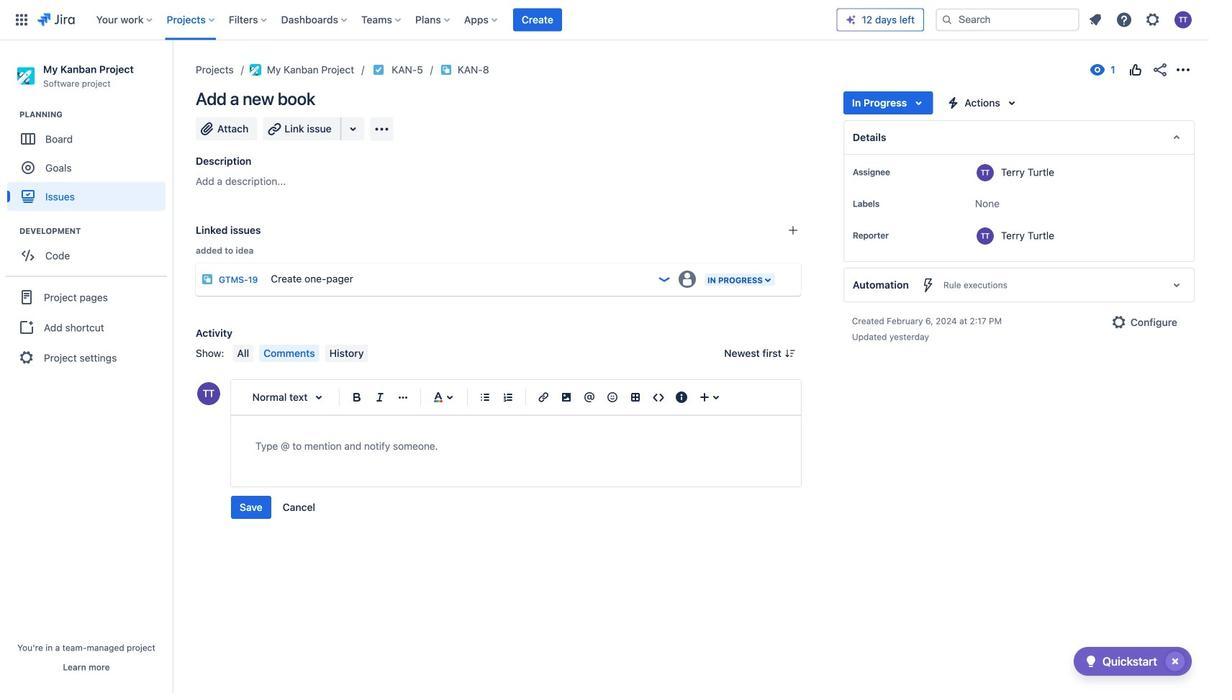 Task type: describe. For each thing, give the bounding box(es) containing it.
settings image
[[1145, 11, 1162, 28]]

more information about this user image
[[977, 228, 995, 245]]

check image
[[1083, 653, 1100, 671]]

more information about this user image
[[977, 164, 995, 181]]

dismiss quickstart image
[[1165, 650, 1188, 673]]

automation element
[[844, 268, 1196, 302]]

assignee pin to top. only you can see pinned fields. image
[[894, 166, 905, 178]]

code snippet image
[[650, 389, 668, 406]]

sidebar element
[[0, 40, 173, 694]]

add image, video, or file image
[[558, 389, 575, 406]]

issue type: sub-task image
[[202, 274, 213, 285]]

italic ⌘i image
[[372, 389, 389, 406]]

goal image
[[22, 161, 35, 174]]

link an issue image
[[788, 225, 799, 236]]

task image
[[373, 64, 385, 76]]

development image
[[2, 223, 19, 240]]

sidebar navigation image
[[157, 58, 189, 86]]

bold ⌘b image
[[349, 389, 366, 406]]

copy link to issue image
[[487, 63, 498, 75]]

heading for development image
[[19, 226, 172, 237]]

emoji image
[[604, 389, 622, 406]]

my kanban project image
[[250, 64, 261, 76]]

bullet list ⌘⇧8 image
[[477, 389, 494, 406]]

Search field
[[936, 8, 1080, 31]]

table image
[[627, 389, 645, 406]]



Task type: locate. For each thing, give the bounding box(es) containing it.
mention image
[[581, 389, 599, 406]]

heading
[[19, 109, 172, 120], [19, 226, 172, 237]]

primary element
[[9, 0, 837, 40]]

appswitcher icon image
[[13, 11, 30, 28]]

actions image
[[1175, 61, 1193, 79]]

your profile and settings image
[[1175, 11, 1193, 28]]

1 heading from the top
[[19, 109, 172, 120]]

reporter pin to top. only you can see pinned fields. image
[[892, 230, 904, 241]]

0 vertical spatial heading
[[19, 109, 172, 120]]

details element
[[844, 120, 1196, 155]]

2 heading from the top
[[19, 226, 172, 237]]

Comment - Main content area, start typing to enter text. text field
[[256, 438, 777, 455]]

info panel image
[[673, 389, 691, 406]]

add app image
[[374, 121, 391, 138]]

banner
[[0, 0, 1210, 40]]

numbered list ⌘⇧7 image
[[500, 389, 517, 406]]

menu bar
[[230, 345, 371, 362]]

vote options: no one has voted for this issue yet. image
[[1128, 61, 1145, 79]]

priority: low image
[[658, 272, 672, 287]]

link web pages and more image
[[345, 120, 362, 138]]

heading for planning icon
[[19, 109, 172, 120]]

planning image
[[2, 106, 19, 123]]

group
[[7, 109, 172, 215], [7, 226, 172, 275], [6, 276, 167, 378], [231, 496, 324, 519]]

link image
[[535, 389, 552, 406]]

help image
[[1116, 11, 1134, 28]]

labels pin to top. only you can see pinned fields. image
[[883, 198, 895, 210]]

notifications image
[[1088, 11, 1105, 28]]

1 vertical spatial heading
[[19, 226, 172, 237]]

subtask image
[[441, 64, 452, 76]]

search image
[[942, 14, 954, 26]]

more formatting image
[[395, 389, 412, 406]]

jira image
[[37, 11, 75, 28], [37, 11, 75, 28]]



Task type: vqa. For each thing, say whether or not it's contained in the screenshot.
Nova Project
no



